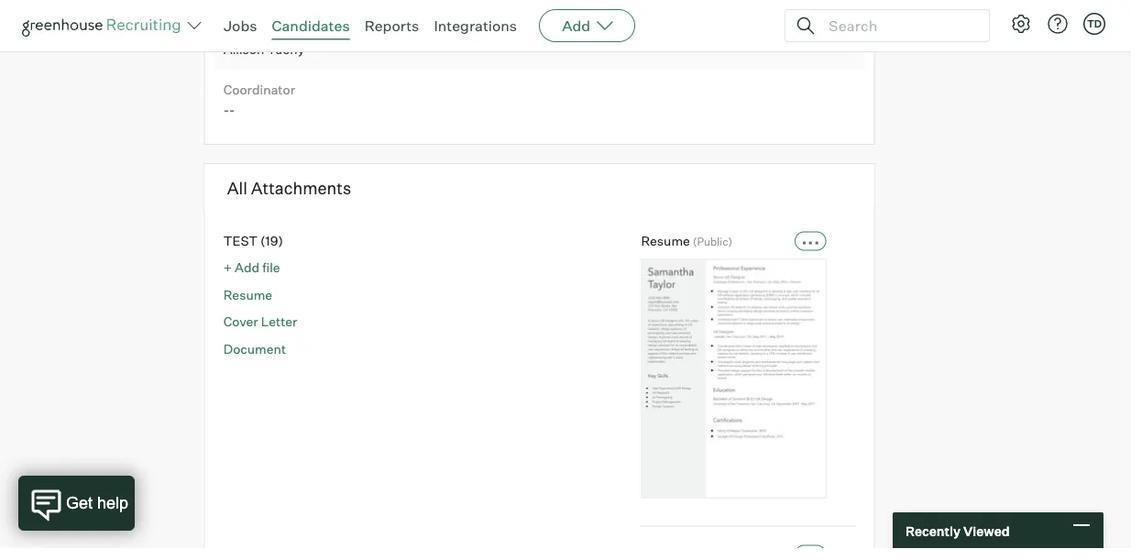 Task type: describe. For each thing, give the bounding box(es) containing it.
jobs link
[[224, 17, 257, 35]]

(public)
[[693, 234, 733, 248]]

recently viewed
[[906, 523, 1010, 539]]

candidates
[[272, 17, 350, 35]]

integrations
[[434, 17, 517, 35]]

resume (public)
[[641, 232, 733, 248]]

integrations link
[[434, 17, 517, 35]]

attachments
[[251, 177, 351, 198]]

+ add file link
[[224, 259, 280, 276]]

1 vertical spatial add
[[235, 259, 260, 276]]

add inside popup button
[[562, 17, 591, 35]]

tuohy
[[267, 41, 305, 57]]

cover
[[224, 314, 258, 330]]

td
[[1088, 17, 1102, 30]]

1 - from the left
[[224, 102, 229, 118]]

all attachments
[[227, 177, 351, 198]]

document
[[224, 341, 286, 357]]

Search text field
[[824, 12, 973, 39]]

+
[[224, 259, 232, 276]]



Task type: locate. For each thing, give the bounding box(es) containing it.
1 vertical spatial resume
[[224, 287, 273, 303]]

resume left (public)
[[641, 232, 690, 248]]

recently
[[906, 523, 961, 539]]

resume for resume (public)
[[641, 232, 690, 248]]

document link
[[224, 341, 286, 357]]

td button
[[1084, 13, 1106, 35]]

0 vertical spatial add
[[562, 17, 591, 35]]

0 vertical spatial resume
[[641, 232, 690, 248]]

recruiter allison tuohy
[[224, 21, 305, 57]]

test (19)
[[224, 232, 283, 248]]

cover letter link
[[224, 314, 298, 330]]

td button
[[1080, 9, 1110, 39]]

-
[[224, 102, 229, 118], [229, 102, 235, 118]]

+ add file
[[224, 259, 280, 276]]

resume for resume
[[224, 287, 273, 303]]

recruiter
[[224, 21, 279, 37]]

candidates link
[[272, 17, 350, 35]]

reports
[[365, 17, 419, 35]]

add button
[[539, 9, 636, 42]]

letter
[[261, 314, 298, 330]]

1 horizontal spatial add
[[562, 17, 591, 35]]

(19)
[[261, 232, 283, 248]]

resume
[[641, 232, 690, 248], [224, 287, 273, 303]]

cover letter
[[224, 314, 298, 330]]

allison
[[224, 41, 264, 57]]

add
[[562, 17, 591, 35], [235, 259, 260, 276]]

viewed
[[964, 523, 1010, 539]]

resume down + add file link
[[224, 287, 273, 303]]

greenhouse recruiting image
[[22, 15, 187, 37]]

2 - from the left
[[229, 102, 235, 118]]

jobs
[[224, 17, 257, 35]]

0 horizontal spatial resume
[[224, 287, 273, 303]]

file
[[262, 259, 280, 276]]

test
[[224, 232, 258, 248]]

coordinator
[[224, 82, 295, 98]]

all
[[227, 177, 248, 198]]

0 horizontal spatial add
[[235, 259, 260, 276]]

1 horizontal spatial resume
[[641, 232, 690, 248]]

configure image
[[1011, 13, 1033, 35]]

coordinator --
[[224, 82, 295, 118]]

resume link
[[224, 287, 273, 303]]

reports link
[[365, 17, 419, 35]]



Task type: vqa. For each thing, say whether or not it's contained in the screenshot.
'+'
yes



